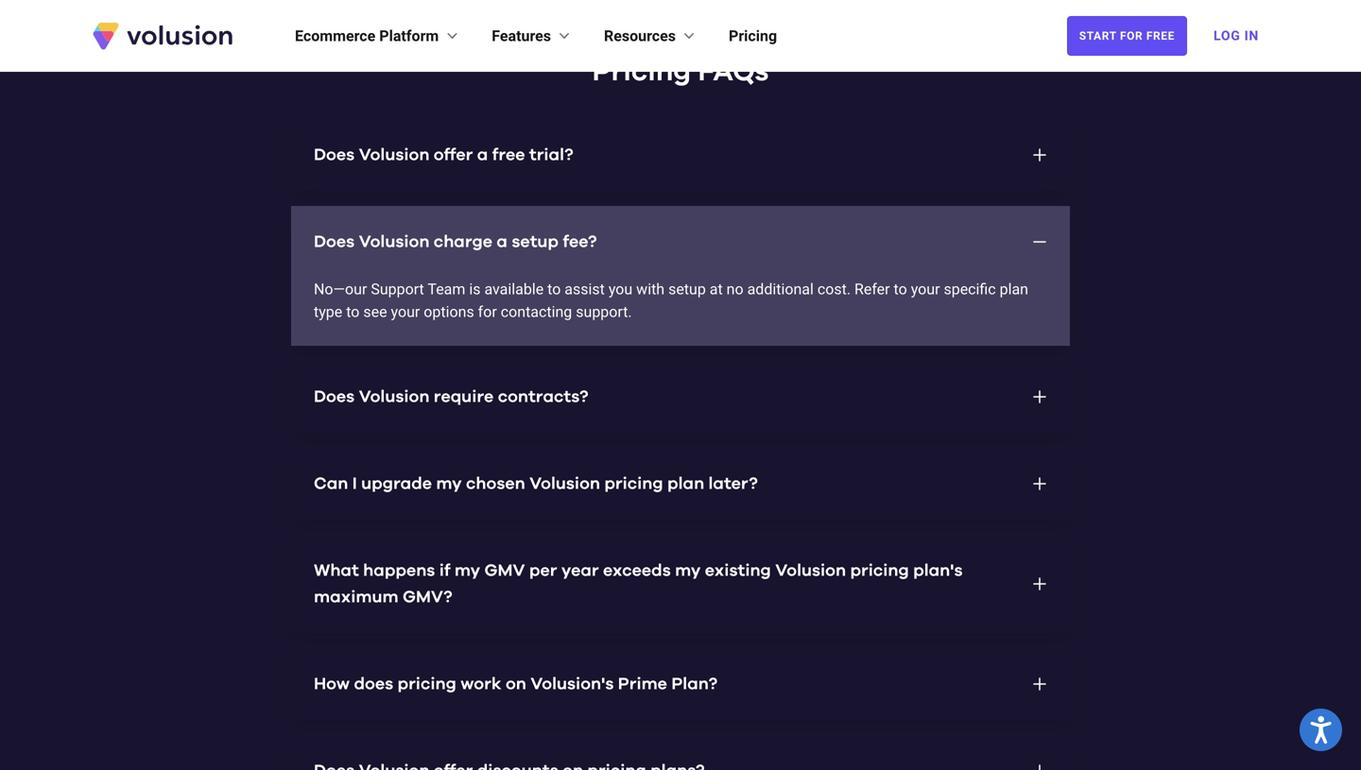 Task type: describe. For each thing, give the bounding box(es) containing it.
for
[[1120, 29, 1143, 43]]

prime
[[618, 676, 667, 693]]

2 horizontal spatial to
[[894, 280, 907, 298]]

existing
[[705, 562, 771, 579]]

chosen
[[466, 475, 525, 492]]

plan's
[[913, 562, 963, 579]]

platform
[[379, 27, 439, 45]]

setup inside button
[[512, 233, 559, 250]]

my for gmv
[[455, 562, 480, 579]]

contracts?
[[498, 388, 588, 406]]

can i upgrade my chosen volusion pricing plan later?
[[314, 475, 758, 492]]

does for does volusion require contracts?
[[314, 388, 355, 406]]

available
[[484, 280, 544, 298]]

what happens if my gmv per year exceeds my existing volusion pricing plan's maximum gmv?
[[314, 562, 963, 606]]

does
[[354, 676, 393, 693]]

trial?
[[529, 147, 573, 164]]

happens
[[363, 562, 435, 579]]

volusion for require
[[359, 388, 430, 406]]

support.
[[576, 303, 632, 321]]

is
[[469, 280, 481, 298]]

gmv
[[484, 562, 525, 579]]

upgrade
[[361, 475, 432, 492]]

pricing inside what happens if my gmv per year exceeds my existing volusion pricing plan's maximum gmv?
[[850, 562, 909, 579]]

year
[[561, 562, 599, 579]]

additional
[[747, 280, 814, 298]]

you
[[609, 280, 633, 298]]

pricing faqs
[[592, 58, 769, 86]]

pricing link
[[729, 25, 777, 47]]

options
[[424, 303, 474, 321]]

my left the existing
[[675, 562, 701, 579]]

charge
[[434, 233, 493, 250]]

assist
[[565, 280, 605, 298]]

resources
[[604, 27, 676, 45]]

volusion right chosen
[[529, 475, 600, 492]]

free
[[492, 147, 525, 164]]

type
[[314, 303, 342, 321]]

0 horizontal spatial your
[[391, 303, 420, 321]]

log in
[[1214, 28, 1259, 43]]

start for free
[[1079, 29, 1175, 43]]

start for free link
[[1067, 16, 1187, 56]]

on
[[506, 676, 526, 693]]

no—our support team is available to assist you with setup at no additional cost. refer to your specific plan type to see your options for contacting support.
[[314, 280, 1028, 321]]

cost.
[[817, 280, 851, 298]]

plan?
[[671, 676, 718, 693]]

if
[[439, 562, 450, 579]]

0 horizontal spatial to
[[346, 303, 360, 321]]

volusion for offer
[[359, 147, 430, 164]]

for
[[478, 303, 497, 321]]

can
[[314, 475, 348, 492]]

resources button
[[604, 25, 699, 47]]

does for does volusion offer a free trial?
[[314, 147, 355, 164]]

volusion for charge
[[359, 233, 430, 250]]

does volusion require contracts? button
[[291, 361, 1070, 433]]

ecommerce
[[295, 27, 376, 45]]

i
[[352, 475, 357, 492]]

how
[[314, 676, 350, 693]]

2 vertical spatial pricing
[[397, 676, 456, 693]]

what
[[314, 562, 359, 579]]



Task type: vqa. For each thing, say whether or not it's contained in the screenshot.
experience
no



Task type: locate. For each thing, give the bounding box(es) containing it.
see
[[363, 303, 387, 321]]

team
[[428, 280, 465, 298]]

0 horizontal spatial pricing
[[592, 58, 691, 86]]

0 vertical spatial setup
[[512, 233, 559, 250]]

0 horizontal spatial setup
[[512, 233, 559, 250]]

does
[[314, 147, 355, 164], [314, 233, 355, 250], [314, 388, 355, 406]]

pricing for pricing
[[729, 27, 777, 45]]

features button
[[492, 25, 574, 47]]

1 vertical spatial pricing
[[592, 58, 691, 86]]

what happens if my gmv per year exceeds my existing volusion pricing plan's maximum gmv? button
[[291, 535, 1070, 633]]

1 horizontal spatial setup
[[668, 280, 706, 298]]

pricing
[[729, 27, 777, 45], [592, 58, 691, 86]]

setup left fee?
[[512, 233, 559, 250]]

to right the refer
[[894, 280, 907, 298]]

1 vertical spatial does
[[314, 233, 355, 250]]

open accessibe: accessibility options, statement and help image
[[1310, 716, 1331, 744]]

1 vertical spatial your
[[391, 303, 420, 321]]

in
[[1245, 28, 1259, 43]]

my right if
[[455, 562, 480, 579]]

a for setup
[[497, 233, 508, 250]]

pricing down resources
[[592, 58, 691, 86]]

maximum
[[314, 589, 399, 606]]

gmv?
[[403, 589, 452, 606]]

1 horizontal spatial your
[[911, 280, 940, 298]]

to up the contacting at the top of the page
[[547, 280, 561, 298]]

your
[[911, 280, 940, 298], [391, 303, 420, 321]]

my left chosen
[[436, 475, 462, 492]]

pricing up the exceeds
[[604, 475, 663, 492]]

does volusion offer a free trial?
[[314, 147, 573, 164]]

0 vertical spatial plan
[[1000, 280, 1028, 298]]

fee?
[[563, 233, 597, 250]]

does for does volusion charge a setup fee?
[[314, 233, 355, 250]]

exceeds
[[603, 562, 671, 579]]

pricing for pricing faqs
[[592, 58, 691, 86]]

can i upgrade my chosen volusion pricing plan later? button
[[291, 448, 1070, 520]]

later?
[[708, 475, 758, 492]]

at
[[710, 280, 723, 298]]

0 vertical spatial pricing
[[729, 27, 777, 45]]

volusion up support
[[359, 233, 430, 250]]

a left "free"
[[477, 147, 488, 164]]

plan right specific on the top of page
[[1000, 280, 1028, 298]]

1 does from the top
[[314, 147, 355, 164]]

offer
[[434, 147, 473, 164]]

faqs
[[698, 58, 769, 86]]

plan left later?
[[667, 475, 704, 492]]

ecommerce platform button
[[295, 25, 462, 47]]

a right charge in the top left of the page
[[497, 233, 508, 250]]

does inside does volusion offer a free trial? button
[[314, 147, 355, 164]]

require
[[434, 388, 494, 406]]

1 horizontal spatial a
[[497, 233, 508, 250]]

start
[[1079, 29, 1117, 43]]

0 horizontal spatial a
[[477, 147, 488, 164]]

specific
[[944, 280, 996, 298]]

per
[[529, 562, 557, 579]]

setup
[[512, 233, 559, 250], [668, 280, 706, 298]]

no—our
[[314, 280, 367, 298]]

pricing
[[604, 475, 663, 492], [850, 562, 909, 579], [397, 676, 456, 693]]

pricing up 'faqs'
[[729, 27, 777, 45]]

with
[[636, 280, 665, 298]]

plan
[[1000, 280, 1028, 298], [667, 475, 704, 492]]

volusion inside what happens if my gmv per year exceeds my existing volusion pricing plan's maximum gmv?
[[775, 562, 846, 579]]

refer
[[854, 280, 890, 298]]

pricing right the does
[[397, 676, 456, 693]]

0 horizontal spatial plan
[[667, 475, 704, 492]]

plan inside no—our support team is available to assist you with setup at no additional cost. refer to your specific plan type to see your options for contacting support.
[[1000, 280, 1028, 298]]

0 vertical spatial a
[[477, 147, 488, 164]]

0 vertical spatial does
[[314, 147, 355, 164]]

does volusion charge a setup fee?
[[314, 233, 597, 250]]

0 vertical spatial pricing
[[604, 475, 663, 492]]

free
[[1146, 29, 1175, 43]]

log
[[1214, 28, 1241, 43]]

my inside button
[[436, 475, 462, 492]]

your down support
[[391, 303, 420, 321]]

volusion left require
[[359, 388, 430, 406]]

1 horizontal spatial pricing
[[604, 475, 663, 492]]

no
[[727, 280, 744, 298]]

ecommerce platform
[[295, 27, 439, 45]]

1 vertical spatial pricing
[[850, 562, 909, 579]]

does volusion charge a setup fee? button
[[291, 206, 1070, 278]]

2 does from the top
[[314, 233, 355, 250]]

1 vertical spatial plan
[[667, 475, 704, 492]]

does inside does volusion charge a setup fee? button
[[314, 233, 355, 250]]

1 horizontal spatial plan
[[1000, 280, 1028, 298]]

volusion
[[359, 147, 430, 164], [359, 233, 430, 250], [359, 388, 430, 406], [529, 475, 600, 492], [775, 562, 846, 579]]

0 vertical spatial your
[[911, 280, 940, 298]]

setup left the at
[[668, 280, 706, 298]]

pricing left plan's
[[850, 562, 909, 579]]

log in link
[[1202, 15, 1270, 57]]

plan inside button
[[667, 475, 704, 492]]

to left see
[[346, 303, 360, 321]]

support
[[371, 280, 424, 298]]

to
[[547, 280, 561, 298], [894, 280, 907, 298], [346, 303, 360, 321]]

does volusion offer a free trial? button
[[291, 119, 1070, 191]]

a for free
[[477, 147, 488, 164]]

2 horizontal spatial pricing
[[850, 562, 909, 579]]

does inside does volusion require contracts? button
[[314, 388, 355, 406]]

setup inside no—our support team is available to assist you with setup at no additional cost. refer to your specific plan type to see your options for contacting support.
[[668, 280, 706, 298]]

how does pricing work on volusion's prime plan?
[[314, 676, 718, 693]]

0 horizontal spatial pricing
[[397, 676, 456, 693]]

1 horizontal spatial to
[[547, 280, 561, 298]]

3 does from the top
[[314, 388, 355, 406]]

contacting
[[501, 303, 572, 321]]

my
[[436, 475, 462, 492], [455, 562, 480, 579], [675, 562, 701, 579]]

work
[[461, 676, 502, 693]]

1 vertical spatial a
[[497, 233, 508, 250]]

does volusion require contracts?
[[314, 388, 588, 406]]

your left specific on the top of page
[[911, 280, 940, 298]]

features
[[492, 27, 551, 45]]

2 vertical spatial does
[[314, 388, 355, 406]]

how does pricing work on volusion's prime plan? button
[[291, 648, 1070, 720]]

volusion right the existing
[[775, 562, 846, 579]]

volusion's
[[531, 676, 614, 693]]

volusion left offer
[[359, 147, 430, 164]]

1 horizontal spatial pricing
[[729, 27, 777, 45]]

a
[[477, 147, 488, 164], [497, 233, 508, 250]]

1 vertical spatial setup
[[668, 280, 706, 298]]

my for chosen
[[436, 475, 462, 492]]



